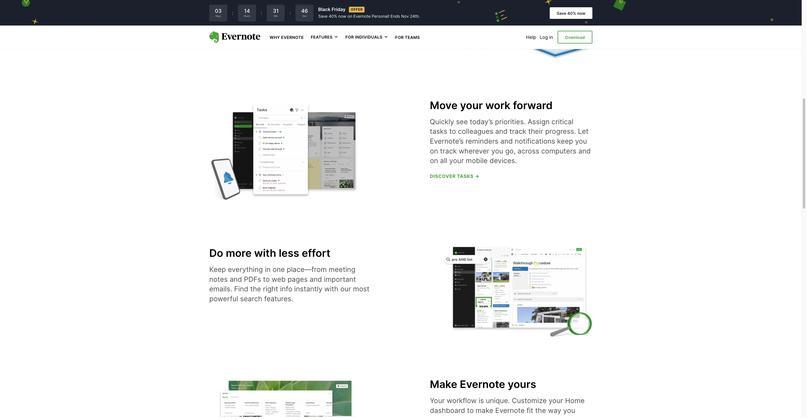 Task type: describe. For each thing, give the bounding box(es) containing it.
connect
[[469, 416, 496, 417]]

web
[[272, 275, 286, 284]]

min
[[274, 15, 278, 17]]

0 vertical spatial with
[[254, 247, 276, 260]]

teams
[[405, 35, 420, 40]]

search
[[240, 295, 262, 303]]

0 vertical spatial in
[[550, 34, 553, 40]]

and down let
[[579, 147, 591, 155]]

24th.
[[410, 14, 420, 19]]

see
[[456, 118, 468, 126]]

evernote inside your workflow is unique. customize your home dashboard to make evernote fit the way you think. then connect collaboration tools li
[[496, 407, 525, 415]]

14
[[244, 8, 250, 14]]

evernote tasks integration image
[[209, 100, 360, 201]]

tasks inside quickly see today's priorities. assign critical tasks to colleagues and track their progress. let evernote's reminders and notifications keep you on track wherever you go, across computers and on all your mobile devices.
[[430, 127, 448, 136]]

to inside quickly see today's priorities. assign critical tasks to colleagues and track their progress. let evernote's reminders and notifications keep you on track wherever you go, across computers and on all your mobile devices.
[[450, 127, 456, 136]]

download link
[[558, 31, 593, 44]]

discover
[[430, 173, 456, 179]]

46 sec
[[301, 8, 308, 17]]

for individuals
[[346, 35, 383, 40]]

keep everything in one place—from meeting notes and pdfs to web pages and important emails. find the right info instantly with our most powerful search features.
[[209, 266, 370, 303]]

reminders
[[466, 137, 499, 146]]

progress.
[[546, 127, 577, 136]]

one
[[273, 266, 285, 274]]

pdfs
[[244, 275, 261, 284]]

yours
[[508, 378, 537, 391]]

evernote logo image
[[209, 31, 261, 43]]

evernote's
[[430, 137, 464, 146]]

0 vertical spatial track
[[510, 127, 527, 136]]

31
[[273, 8, 279, 14]]

move your work forward
[[430, 99, 553, 112]]

help
[[527, 34, 537, 40]]

03
[[215, 8, 222, 14]]

discover tasks → link
[[430, 173, 480, 179]]

way
[[548, 407, 562, 415]]

home
[[566, 397, 585, 405]]

31 min
[[273, 8, 279, 17]]

then
[[450, 416, 467, 417]]

devices.
[[490, 157, 517, 165]]

find
[[234, 285, 248, 294]]

0 vertical spatial on
[[348, 14, 353, 19]]

1 vertical spatial you
[[492, 147, 504, 155]]

40% for save 40% now on evernote personal! ends nov 24th.
[[329, 14, 337, 19]]

tools
[[542, 416, 559, 417]]

assign
[[528, 118, 550, 126]]

→
[[475, 173, 480, 179]]

go,
[[506, 147, 516, 155]]

save for save 40% now on evernote personal! ends nov 24th.
[[318, 14, 328, 19]]

evernote integrations showcase image
[[209, 380, 360, 417]]

features
[[311, 35, 333, 40]]

your inside your workflow is unique. customize your home dashboard to make evernote fit the way you think. then connect collaboration tools li
[[549, 397, 564, 405]]

2 : from the left
[[261, 10, 262, 16]]

evernote up is
[[460, 378, 506, 391]]

across
[[518, 147, 540, 155]]

priorities.
[[495, 118, 526, 126]]

2 vertical spatial on
[[430, 157, 438, 165]]

keep
[[209, 266, 226, 274]]

keep
[[558, 137, 574, 146]]

less
[[279, 247, 299, 260]]

for individuals button
[[346, 34, 389, 40]]

offer
[[351, 7, 363, 12]]

instantly
[[295, 285, 323, 294]]

03 days
[[215, 8, 222, 17]]

discover tasks →
[[430, 173, 480, 179]]

sec
[[303, 15, 307, 17]]

nov
[[401, 14, 409, 19]]

why
[[270, 35, 280, 40]]

features.
[[264, 295, 293, 303]]

personal!
[[372, 14, 390, 19]]

mobile
[[466, 157, 488, 165]]

the inside keep everything in one place—from meeting notes and pdfs to web pages and important emails. find the right info instantly with our most powerful search features.
[[250, 285, 261, 294]]

our
[[341, 285, 351, 294]]

for teams
[[396, 35, 420, 40]]

info
[[280, 285, 293, 294]]

place—from
[[287, 266, 327, 274]]

hours
[[244, 15, 250, 17]]

and up find
[[230, 275, 242, 284]]

log
[[540, 34, 548, 40]]

save 40% now link
[[550, 7, 593, 19]]

quickly see today's priorities. assign critical tasks to colleagues and track their progress. let evernote's reminders and notifications keep you on track wherever you go, across computers and on all your mobile devices.
[[430, 118, 591, 165]]

fit
[[527, 407, 534, 415]]

for for for individuals
[[346, 35, 354, 40]]

forward
[[513, 99, 553, 112]]

unique.
[[486, 397, 510, 405]]

is
[[479, 397, 484, 405]]

save for save 40% now
[[557, 11, 567, 16]]

now for save 40% now
[[578, 11, 586, 16]]

do more with less effort
[[209, 247, 331, 260]]

most
[[353, 285, 370, 294]]

your workflow is unique. customize your home dashboard to make evernote fit the way you think. then connect collaboration tools li
[[430, 397, 585, 417]]

collaboration
[[498, 416, 540, 417]]

help link
[[527, 34, 537, 40]]

all
[[440, 157, 448, 165]]

and up go,
[[501, 137, 513, 146]]



Task type: vqa. For each thing, say whether or not it's contained in the screenshot.
work,
no



Task type: locate. For each thing, give the bounding box(es) containing it.
your
[[430, 397, 445, 405]]

1 horizontal spatial to
[[450, 127, 456, 136]]

0 horizontal spatial in
[[265, 266, 271, 274]]

1 vertical spatial your
[[450, 157, 464, 165]]

in left one
[[265, 266, 271, 274]]

move
[[430, 99, 458, 112]]

1 vertical spatial tasks
[[457, 173, 474, 179]]

with up one
[[254, 247, 276, 260]]

now
[[578, 11, 586, 16], [339, 14, 347, 19]]

meeting
[[329, 266, 356, 274]]

: left 31 min at the left
[[261, 10, 262, 16]]

to up evernote's at the top right of the page
[[450, 127, 456, 136]]

1 vertical spatial with
[[325, 285, 339, 294]]

for teams link
[[396, 34, 420, 40]]

emails.
[[209, 285, 232, 294]]

think.
[[430, 416, 448, 417]]

to
[[450, 127, 456, 136], [263, 275, 270, 284], [467, 407, 474, 415]]

you up devices.
[[492, 147, 504, 155]]

0 horizontal spatial for
[[346, 35, 354, 40]]

2 vertical spatial you
[[564, 407, 576, 415]]

notes
[[209, 275, 228, 284]]

40% up download link
[[568, 11, 577, 16]]

2 vertical spatial to
[[467, 407, 474, 415]]

track down priorities.
[[510, 127, 527, 136]]

2 vertical spatial your
[[549, 397, 564, 405]]

1 horizontal spatial save
[[557, 11, 567, 16]]

1 vertical spatial to
[[263, 275, 270, 284]]

2 horizontal spatial to
[[467, 407, 474, 415]]

and up instantly on the left of page
[[310, 275, 322, 284]]

for left individuals
[[346, 35, 354, 40]]

important
[[324, 275, 356, 284]]

you down let
[[576, 137, 588, 146]]

quickly
[[430, 118, 454, 126]]

0 horizontal spatial to
[[263, 275, 270, 284]]

save 40% now
[[557, 11, 586, 16]]

evernote up collaboration
[[496, 407, 525, 415]]

now for save 40% now on evernote personal! ends nov 24th.
[[339, 14, 347, 19]]

download
[[566, 35, 585, 40]]

for left the teams
[[396, 35, 404, 40]]

1 vertical spatial on
[[430, 147, 438, 155]]

1 horizontal spatial now
[[578, 11, 586, 16]]

0 vertical spatial tasks
[[430, 127, 448, 136]]

why evernote
[[270, 35, 304, 40]]

your up way
[[549, 397, 564, 405]]

black
[[318, 7, 331, 12]]

to inside keep everything in one place—from meeting notes and pdfs to web pages and important emails. find the right info instantly with our most powerful search features.
[[263, 275, 270, 284]]

pages
[[288, 275, 308, 284]]

2 horizontal spatial :
[[290, 10, 291, 16]]

1 horizontal spatial tasks
[[457, 173, 474, 179]]

1 horizontal spatial with
[[325, 285, 339, 294]]

: left 14 hours
[[232, 10, 234, 16]]

features button
[[311, 34, 339, 40]]

notifications
[[515, 137, 556, 146]]

1 horizontal spatial the
[[536, 407, 546, 415]]

friday
[[332, 7, 346, 12]]

right
[[263, 285, 278, 294]]

track down evernote's at the top right of the page
[[440, 147, 457, 155]]

0 vertical spatial your
[[460, 99, 483, 112]]

track
[[510, 127, 527, 136], [440, 147, 457, 155]]

workflow
[[447, 397, 477, 405]]

ends
[[391, 14, 400, 19]]

0 vertical spatial the
[[250, 285, 261, 294]]

you down home
[[564, 407, 576, 415]]

40% for save 40% now
[[568, 11, 577, 16]]

on down offer
[[348, 14, 353, 19]]

0 vertical spatial to
[[450, 127, 456, 136]]

0 horizontal spatial track
[[440, 147, 457, 155]]

in right log
[[550, 34, 553, 40]]

everything
[[228, 266, 263, 274]]

46
[[301, 8, 308, 14]]

in inside keep everything in one place—from meeting notes and pdfs to web pages and important emails. find the right info instantly with our most powerful search features.
[[265, 266, 271, 274]]

work
[[486, 99, 511, 112]]

1 horizontal spatial :
[[261, 10, 262, 16]]

individuals
[[355, 35, 383, 40]]

40%
[[568, 11, 577, 16], [329, 14, 337, 19]]

evernote down offer
[[354, 14, 371, 19]]

do
[[209, 247, 223, 260]]

with down important
[[325, 285, 339, 294]]

save down black
[[318, 14, 328, 19]]

evernote advanced search feature image
[[442, 240, 593, 341]]

wherever
[[459, 147, 490, 155]]

tasks down quickly on the top right of page
[[430, 127, 448, 136]]

0 horizontal spatial tasks
[[430, 127, 448, 136]]

to up the right
[[263, 275, 270, 284]]

dashboard
[[430, 407, 465, 415]]

1 : from the left
[[232, 10, 234, 16]]

make
[[476, 407, 494, 415]]

1 horizontal spatial for
[[396, 35, 404, 40]]

your up see
[[460, 99, 483, 112]]

their
[[529, 127, 544, 136]]

tasks left '→'
[[457, 173, 474, 179]]

many evernote integrations showcase image
[[442, 0, 593, 60]]

: left 46 sec
[[290, 10, 291, 16]]

now up download link
[[578, 11, 586, 16]]

on down evernote's at the top right of the page
[[430, 147, 438, 155]]

powerful
[[209, 295, 238, 303]]

for inside for teams link
[[396, 35, 404, 40]]

and down priorities.
[[496, 127, 508, 136]]

1 horizontal spatial in
[[550, 34, 553, 40]]

on left all
[[430, 157, 438, 165]]

to down workflow
[[467, 407, 474, 415]]

with inside keep everything in one place—from meeting notes and pdfs to web pages and important emails. find the right info instantly with our most powerful search features.
[[325, 285, 339, 294]]

1 vertical spatial in
[[265, 266, 271, 274]]

your inside quickly see today's priorities. assign critical tasks to colleagues and track their progress. let evernote's reminders and notifications keep you on track wherever you go, across computers and on all your mobile devices.
[[450, 157, 464, 165]]

1 horizontal spatial 40%
[[568, 11, 577, 16]]

the right 'fit'
[[536, 407, 546, 415]]

you
[[576, 137, 588, 146], [492, 147, 504, 155], [564, 407, 576, 415]]

:
[[232, 10, 234, 16], [261, 10, 262, 16], [290, 10, 291, 16]]

0 horizontal spatial save
[[318, 14, 328, 19]]

black friday
[[318, 7, 346, 12]]

the inside your workflow is unique. customize your home dashboard to make evernote fit the way you think. then connect collaboration tools li
[[536, 407, 546, 415]]

for
[[346, 35, 354, 40], [396, 35, 404, 40]]

1 vertical spatial track
[[440, 147, 457, 155]]

the
[[250, 285, 261, 294], [536, 407, 546, 415]]

save 40% now on evernote personal! ends nov 24th.
[[318, 14, 420, 19]]

1 vertical spatial the
[[536, 407, 546, 415]]

colleagues
[[458, 127, 494, 136]]

0 horizontal spatial now
[[339, 14, 347, 19]]

critical
[[552, 118, 574, 126]]

the down pdfs
[[250, 285, 261, 294]]

save up download link
[[557, 11, 567, 16]]

1 horizontal spatial track
[[510, 127, 527, 136]]

now down friday
[[339, 14, 347, 19]]

log in
[[540, 34, 553, 40]]

to inside your workflow is unique. customize your home dashboard to make evernote fit the way you think. then connect collaboration tools li
[[467, 407, 474, 415]]

0 horizontal spatial :
[[232, 10, 234, 16]]

computers
[[542, 147, 577, 155]]

today's
[[470, 118, 493, 126]]

0 horizontal spatial 40%
[[329, 14, 337, 19]]

your right all
[[450, 157, 464, 165]]

more
[[226, 247, 252, 260]]

0 horizontal spatial the
[[250, 285, 261, 294]]

make
[[430, 378, 458, 391]]

let
[[578, 127, 589, 136]]

for inside 'for individuals' button
[[346, 35, 354, 40]]

40% down black friday
[[329, 14, 337, 19]]

0 vertical spatial you
[[576, 137, 588, 146]]

you inside your workflow is unique. customize your home dashboard to make evernote fit the way you think. then connect collaboration tools li
[[564, 407, 576, 415]]

evernote right why
[[281, 35, 304, 40]]

in
[[550, 34, 553, 40], [265, 266, 271, 274]]

3 : from the left
[[290, 10, 291, 16]]

with
[[254, 247, 276, 260], [325, 285, 339, 294]]

for for for teams
[[396, 35, 404, 40]]

effort
[[302, 247, 331, 260]]

save
[[557, 11, 567, 16], [318, 14, 328, 19]]

0 horizontal spatial with
[[254, 247, 276, 260]]

make evernote yours
[[430, 378, 537, 391]]



